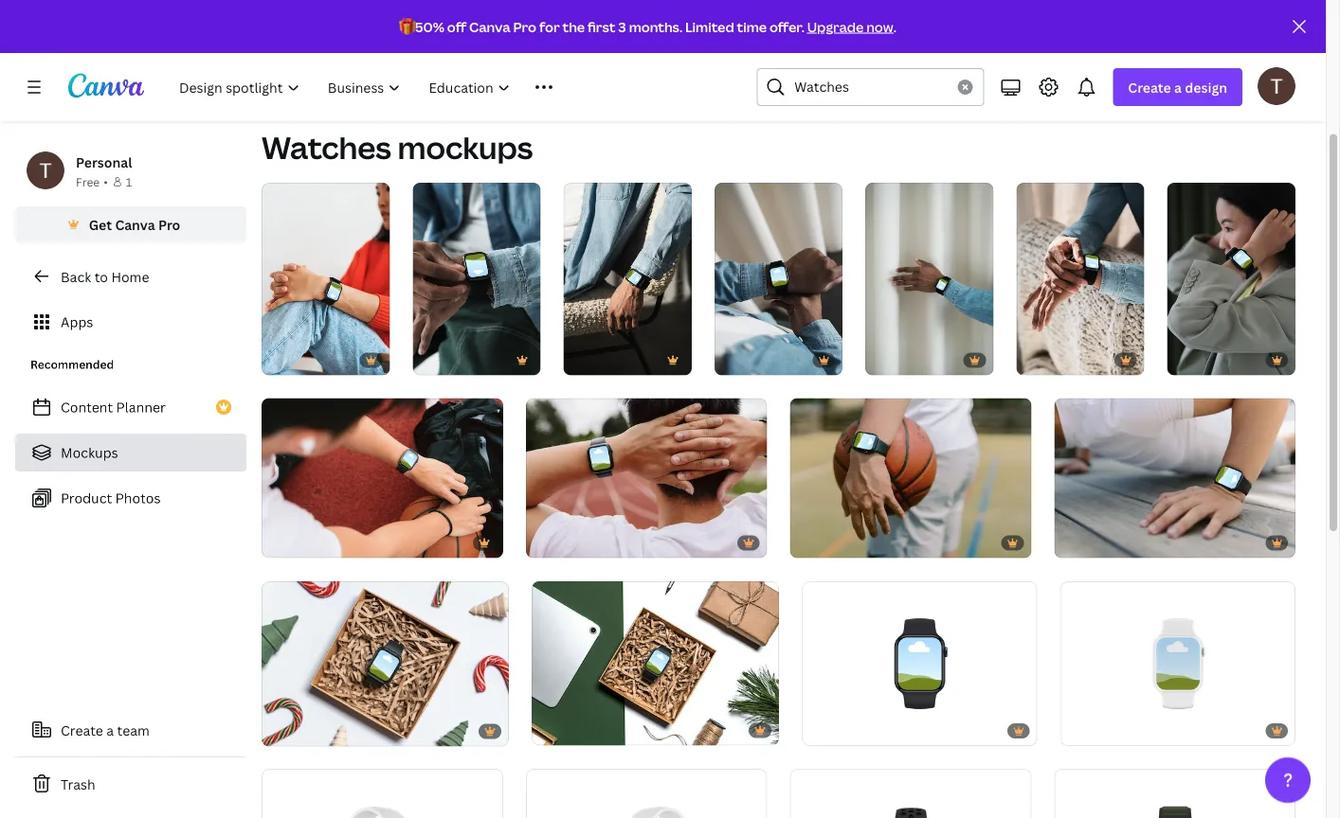 Task type: describe. For each thing, give the bounding box(es) containing it.
create inspirational product mockups for your project in seconds
[[570, 63, 987, 81]]

the
[[562, 18, 585, 36]]

to
[[94, 268, 108, 286]]

product photos
[[61, 489, 161, 507]]

0 horizontal spatial for
[[539, 18, 560, 36]]

5 iwatch se image from the left
[[865, 183, 994, 376]]

get canva pro
[[89, 216, 180, 234]]

home
[[111, 268, 149, 286]]

content
[[61, 398, 113, 416]]

your
[[837, 63, 866, 81]]

3 apple watch on the hand of an asian man outdoors image from the left
[[790, 398, 1031, 559]]

1 vertical spatial mockups
[[398, 127, 533, 168]]

off
[[447, 18, 466, 36]]

months.
[[629, 18, 682, 36]]

create for create a team
[[61, 722, 103, 740]]

planner
[[116, 398, 166, 416]]

1 apple watch on the hand of an asian man outdoors image from the left
[[262, 398, 503, 559]]

create a team button
[[15, 712, 246, 750]]

50%
[[415, 18, 444, 36]]

offer.
[[769, 18, 804, 36]]

1 horizontal spatial for
[[815, 63, 834, 81]]

first
[[588, 18, 616, 36]]

get canva pro button
[[15, 207, 246, 243]]

Label search field
[[794, 69, 946, 105]]

2 apple watch on the hand of an asian man outdoors image from the left
[[526, 398, 767, 559]]

back to home
[[61, 268, 149, 286]]

2 apple watch s6 in the christmas scene image from the left
[[532, 582, 779, 746]]

now
[[866, 18, 893, 36]]

free •
[[76, 174, 108, 190]]

free
[[76, 174, 100, 190]]

watches
[[262, 127, 391, 168]]

list containing content planner
[[15, 389, 246, 517]]

canva inside get canva pro button
[[115, 216, 155, 234]]

photos
[[115, 489, 161, 507]]

1
[[126, 174, 132, 190]]

create for create a design
[[1128, 78, 1171, 96]]

7 iwatch se image from the left
[[1167, 183, 1295, 376]]

2 iwatch se image from the left
[[413, 183, 541, 376]]

🎁
[[399, 18, 412, 36]]

•
[[104, 174, 108, 190]]

create for create inspirational product mockups for your project in seconds
[[570, 63, 613, 81]]

content planner
[[61, 398, 166, 416]]

apps
[[61, 313, 93, 331]]

product photos link
[[15, 480, 246, 517]]

3 iwatch se image from the left
[[563, 183, 692, 376]]

in
[[919, 63, 930, 81]]

seconds
[[934, 63, 987, 81]]

limited
[[685, 18, 734, 36]]



Task type: vqa. For each thing, say whether or not it's contained in the screenshot.
Create a design CREATE
yes



Task type: locate. For each thing, give the bounding box(es) containing it.
back
[[61, 268, 91, 286]]

create a team
[[61, 722, 150, 740]]

apps link
[[15, 303, 246, 341]]

create a design
[[1128, 78, 1227, 96]]

1 horizontal spatial create
[[570, 63, 613, 81]]

a
[[1174, 78, 1182, 96], [106, 722, 114, 740]]

0 horizontal spatial pro
[[158, 216, 180, 234]]

canva right get
[[115, 216, 155, 234]]

mockups link
[[15, 434, 246, 472]]

product
[[699, 63, 751, 81]]

2 horizontal spatial create
[[1128, 78, 1171, 96]]

1 horizontal spatial canva
[[469, 18, 510, 36]]

0 vertical spatial canva
[[469, 18, 510, 36]]

1 vertical spatial for
[[815, 63, 834, 81]]

1 horizontal spatial mockups
[[754, 63, 812, 81]]

0 horizontal spatial canva
[[115, 216, 155, 234]]

create
[[570, 63, 613, 81], [1128, 78, 1171, 96], [61, 722, 103, 740]]

midnight black apple watch s7 image
[[802, 582, 1037, 747]]

create inside button
[[61, 722, 103, 740]]

project
[[869, 63, 915, 81]]

for
[[539, 18, 560, 36], [815, 63, 834, 81]]

create a design button
[[1113, 68, 1242, 106]]

.
[[893, 18, 896, 36]]

time
[[737, 18, 767, 36]]

back to home link
[[15, 258, 246, 296]]

for left the
[[539, 18, 560, 36]]

0 vertical spatial mockups
[[754, 63, 812, 81]]

1 horizontal spatial apple watch s6 in the christmas scene image
[[532, 582, 779, 746]]

0 vertical spatial a
[[1174, 78, 1182, 96]]

clay apple watch s7 image
[[1060, 582, 1295, 747]]

4 iwatch se image from the left
[[714, 183, 843, 376]]

pro inside get canva pro button
[[158, 216, 180, 234]]

trash
[[61, 776, 95, 794]]

a inside button
[[106, 722, 114, 740]]

canva right off
[[469, 18, 510, 36]]

1 iwatch se image from the left
[[262, 183, 390, 376]]

pro up back to home link at left top
[[158, 216, 180, 234]]

pro
[[513, 18, 536, 36], [158, 216, 180, 234]]

inspirational
[[616, 63, 696, 81]]

1 vertical spatial canva
[[115, 216, 155, 234]]

terry turtle image
[[1258, 67, 1295, 105]]

trash link
[[15, 766, 246, 804]]

6 iwatch se image from the left
[[1016, 183, 1144, 376]]

1 horizontal spatial a
[[1174, 78, 1182, 96]]

top level navigation element
[[167, 68, 711, 106], [167, 68, 711, 106]]

a left design
[[1174, 78, 1182, 96]]

create left design
[[1128, 78, 1171, 96]]

apple watch on the hand of an asian man outdoors image
[[262, 398, 503, 559], [526, 398, 767, 559], [790, 398, 1031, 559], [1054, 398, 1295, 559]]

0 vertical spatial for
[[539, 18, 560, 36]]

team
[[117, 722, 150, 740]]

for left your
[[815, 63, 834, 81]]

personal
[[76, 153, 132, 171]]

3
[[618, 18, 626, 36]]

watches mockups
[[262, 127, 533, 168]]

create down first
[[570, 63, 613, 81]]

0 horizontal spatial apple watch s6 in the christmas scene image
[[262, 582, 509, 747]]

a left team
[[106, 722, 114, 740]]

upgrade
[[807, 18, 864, 36]]

create left team
[[61, 722, 103, 740]]

1 vertical spatial pro
[[158, 216, 180, 234]]

content planner link
[[15, 389, 246, 426]]

canva
[[469, 18, 510, 36], [115, 216, 155, 234]]

mockups
[[754, 63, 812, 81], [398, 127, 533, 168]]

1 vertical spatial a
[[106, 722, 114, 740]]

list
[[15, 389, 246, 517]]

1 apple watch s6 in the christmas scene image from the left
[[262, 582, 509, 747]]

apple watch s6 in the christmas scene image
[[262, 582, 509, 747], [532, 582, 779, 746]]

a for design
[[1174, 78, 1182, 96]]

mockups
[[61, 444, 118, 462]]

recommended
[[30, 357, 114, 372]]

1 horizontal spatial pro
[[513, 18, 536, 36]]

product
[[61, 489, 112, 507]]

get
[[89, 216, 112, 234]]

0 horizontal spatial a
[[106, 722, 114, 740]]

🎁 50% off canva pro for the first 3 months. limited time offer. upgrade now .
[[399, 18, 896, 36]]

design
[[1185, 78, 1227, 96]]

pro left the
[[513, 18, 536, 36]]

upgrade now button
[[807, 18, 893, 36]]

4 apple watch on the hand of an asian man outdoors image from the left
[[1054, 398, 1295, 559]]

create inside dropdown button
[[1128, 78, 1171, 96]]

0 horizontal spatial create
[[61, 722, 103, 740]]

0 horizontal spatial mockups
[[398, 127, 533, 168]]

group
[[262, 183, 390, 376], [413, 183, 541, 376], [563, 183, 692, 376], [714, 183, 843, 376], [865, 183, 994, 376], [1016, 183, 1144, 376], [1167, 183, 1295, 376], [262, 398, 503, 559], [526, 398, 767, 559], [790, 398, 1031, 559], [1054, 398, 1295, 559], [262, 582, 509, 747], [532, 582, 779, 746], [802, 582, 1037, 747], [1060, 582, 1295, 747]]

iwatch se image
[[262, 183, 390, 376], [413, 183, 541, 376], [563, 183, 692, 376], [714, 183, 843, 376], [865, 183, 994, 376], [1016, 183, 1144, 376], [1167, 183, 1295, 376]]

0 vertical spatial pro
[[513, 18, 536, 36]]

a inside dropdown button
[[1174, 78, 1182, 96]]

a for team
[[106, 722, 114, 740]]



